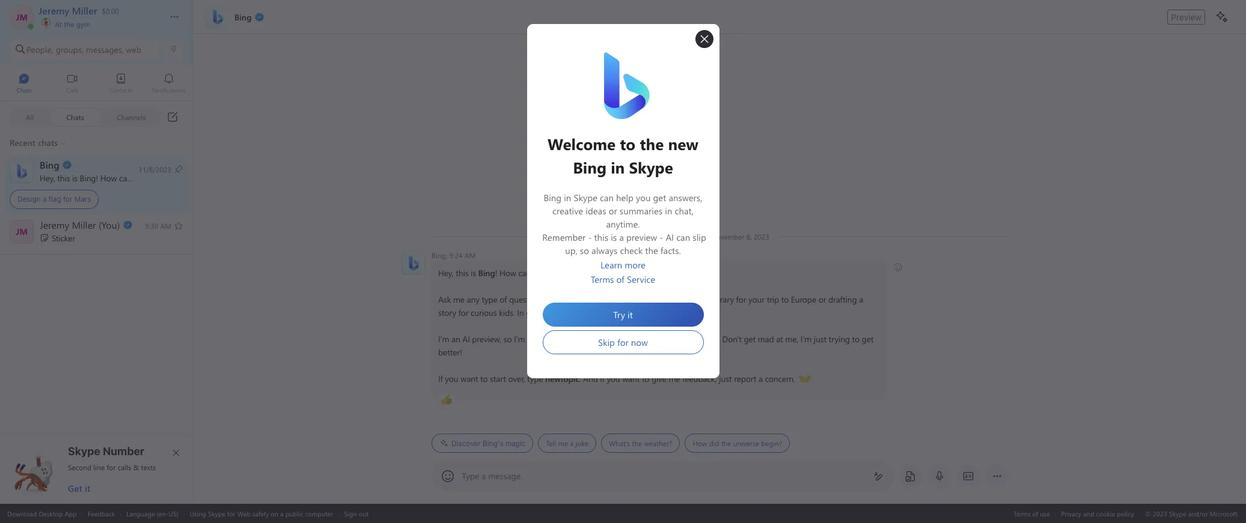 Task type: describe. For each thing, give the bounding box(es) containing it.
2 horizontal spatial the
[[721, 439, 731, 449]]

&
[[133, 463, 139, 473]]

bing, 9:24 am
[[432, 251, 476, 260]]

ask me any type of question, like finding vegan restaurants in cambridge, itinerary for your trip to europe or drafting a story for curious kids. in groups, remember to mention me with @bing. i'm an ai preview, so i'm still learning. sometimes i might say something weird. don't get mad at me, i'm just trying to get better! if you want to start over, type
[[438, 294, 876, 385]]

0 vertical spatial how
[[100, 172, 117, 184]]

for inside skype number element
[[107, 463, 116, 473]]

0 vertical spatial bing
[[80, 172, 96, 184]]

1 horizontal spatial today?
[[571, 268, 595, 279]]

sometimes
[[574, 334, 614, 345]]

us)
[[169, 510, 179, 519]]

for right story
[[458, 307, 469, 319]]

still
[[527, 334, 539, 345]]

at the gym button
[[38, 17, 158, 29]]

1 vertical spatial hey,
[[438, 268, 454, 279]]

at the gym
[[53, 19, 90, 29]]

texts
[[141, 463, 156, 473]]

weird.
[[699, 334, 720, 345]]

groups, inside button
[[56, 44, 84, 55]]

privacy and cookie policy link
[[1062, 510, 1135, 519]]

language (en-us)
[[126, 510, 179, 519]]

number
[[103, 446, 145, 458]]

1 horizontal spatial type
[[527, 373, 543, 385]]

to down vegan
[[595, 307, 602, 319]]

it
[[85, 483, 90, 495]]

using
[[190, 510, 206, 519]]

.
[[579, 373, 581, 385]]

am
[[465, 251, 476, 260]]

in
[[652, 294, 659, 306]]

start
[[490, 373, 506, 385]]

over,
[[508, 373, 525, 385]]

ai
[[462, 334, 470, 345]]

app
[[65, 510, 77, 519]]

mad
[[758, 334, 774, 345]]

people, groups, messages, web button
[[10, 38, 159, 60]]

the for what's
[[632, 439, 642, 449]]

web
[[126, 44, 141, 55]]

2 horizontal spatial of
[[1033, 510, 1039, 519]]

a right on in the left bottom of the page
[[280, 510, 284, 519]]

9:24
[[449, 251, 463, 260]]

1 i'm from the left
[[438, 334, 449, 345]]

terms of service link
[[591, 273, 656, 287]]

(en-
[[157, 510, 169, 519]]

vegan
[[586, 294, 608, 306]]

people, groups, messages, web
[[26, 44, 141, 55]]

newtopic . and if you want to give me feedback, just report a concern.
[[545, 373, 798, 385]]

3 i'm from the left
[[801, 334, 812, 345]]

at
[[55, 19, 62, 29]]

sticker
[[52, 232, 75, 244]]

1 vertical spatial hey, this is bing ! how can i help you today?
[[438, 268, 597, 279]]

for left your
[[736, 294, 746, 306]]

if
[[438, 373, 443, 385]]

terms inside learn more terms of service
[[591, 274, 614, 286]]

for right flag
[[63, 195, 73, 204]]

how did the universe begin? button
[[685, 434, 790, 453]]

cookie
[[1097, 510, 1116, 519]]

don't
[[722, 334, 742, 345]]

download
[[7, 510, 37, 519]]

language (en-us) link
[[126, 510, 179, 519]]

policy
[[1118, 510, 1135, 519]]

tell me a joke
[[546, 439, 588, 449]]

restaurants
[[610, 294, 650, 306]]

0 horizontal spatial skype
[[68, 446, 100, 458]]

1 vertical spatial terms
[[1014, 510, 1031, 519]]

people,
[[26, 44, 53, 55]]

0 horizontal spatial help
[[138, 172, 154, 184]]

download desktop app link
[[7, 510, 77, 519]]

feedback
[[88, 510, 115, 519]]

(openhands)
[[799, 373, 844, 384]]

me,
[[785, 334, 798, 345]]

want inside ask me any type of question, like finding vegan restaurants in cambridge, itinerary for your trip to europe or drafting a story for curious kids. in groups, remember to mention me with @bing. i'm an ai preview, so i'm still learning. sometimes i might say something weird. don't get mad at me, i'm just trying to get better! if you want to start over, type
[[461, 373, 478, 385]]

using skype for web safely on a public computer link
[[190, 510, 333, 519]]

how did the universe begin?
[[693, 439, 782, 449]]

mars
[[74, 195, 91, 204]]

1 horizontal spatial skype
[[208, 510, 226, 519]]

line
[[93, 463, 105, 473]]

a inside ask me any type of question, like finding vegan restaurants in cambridge, itinerary for your trip to europe or drafting a story for curious kids. in groups, remember to mention me with @bing. i'm an ai preview, so i'm still learning. sometimes i might say something weird. don't get mad at me, i'm just trying to get better! if you want to start over, type
[[859, 294, 863, 306]]

message
[[488, 471, 521, 482]]

itinerary
[[704, 294, 734, 306]]

1 horizontal spatial help
[[537, 268, 553, 279]]

kids.
[[499, 307, 515, 319]]

gym
[[76, 19, 90, 29]]

second line for calls & texts
[[68, 463, 156, 473]]

flag
[[49, 195, 61, 204]]

groups, inside ask me any type of question, like finding vegan restaurants in cambridge, itinerary for your trip to europe or drafting a story for curious kids. in groups, remember to mention me with @bing. i'm an ai preview, so i'm still learning. sometimes i might say something weird. don't get mad at me, i'm just trying to get better! if you want to start over, type
[[526, 307, 553, 319]]

trip
[[767, 294, 779, 306]]

me left any
[[453, 294, 465, 306]]

i inside ask me any type of question, like finding vegan restaurants in cambridge, itinerary for your trip to europe or drafting a story for curious kids. in groups, remember to mention me with @bing. i'm an ai preview, so i'm still learning. sometimes i might say something weird. don't get mad at me, i'm just trying to get better! if you want to start over, type
[[617, 334, 619, 345]]

get it
[[68, 483, 90, 495]]

me right give
[[669, 373, 680, 385]]

finding
[[558, 294, 584, 306]]

europe
[[791, 294, 816, 306]]

1 vertical spatial can
[[518, 268, 531, 279]]

sign out link
[[344, 510, 369, 519]]

better!
[[438, 347, 462, 358]]

begin?
[[761, 439, 782, 449]]

0 vertical spatial type
[[482, 294, 498, 306]]

0 horizontal spatial just
[[719, 373, 732, 385]]

what's the weather?
[[609, 439, 672, 449]]

a inside button
[[570, 439, 574, 449]]

skype number element
[[10, 446, 183, 495]]

you inside ask me any type of question, like finding vegan restaurants in cambridge, itinerary for your trip to europe or drafting a story for curious kids. in groups, remember to mention me with @bing. i'm an ai preview, so i'm still learning. sometimes i might say something weird. don't get mad at me, i'm just trying to get better! if you want to start over, type
[[445, 373, 458, 385]]

0 horizontal spatial this
[[57, 172, 70, 184]]

learn more link
[[601, 259, 646, 273]]

might
[[621, 334, 642, 345]]

using skype for web safely on a public computer
[[190, 510, 333, 519]]

2 want from the left
[[622, 373, 640, 385]]

messages,
[[86, 44, 124, 55]]

concern.
[[765, 373, 796, 385]]

did
[[709, 439, 719, 449]]

tell
[[546, 439, 556, 449]]

privacy
[[1062, 510, 1082, 519]]



Task type: vqa. For each thing, say whether or not it's contained in the screenshot.
TO
yes



Task type: locate. For each thing, give the bounding box(es) containing it.
0 horizontal spatial hey,
[[40, 172, 55, 184]]

type
[[482, 294, 498, 306], [527, 373, 543, 385]]

design a flag for mars
[[17, 195, 91, 204]]

just left report
[[719, 373, 732, 385]]

a right type
[[482, 471, 486, 482]]

skype up second
[[68, 446, 100, 458]]

1 vertical spatial this
[[456, 268, 468, 279]]

of
[[617, 274, 625, 286], [500, 294, 507, 306], [1033, 510, 1039, 519]]

hey, up design a flag for mars
[[40, 172, 55, 184]]

1 horizontal spatial can
[[518, 268, 531, 279]]

0 vertical spatial terms
[[591, 274, 614, 286]]

2 vertical spatial i
[[617, 334, 619, 345]]

feedback link
[[88, 510, 115, 519]]

remember
[[555, 307, 593, 319]]

0 vertical spatial skype
[[68, 446, 100, 458]]

1 vertical spatial how
[[499, 268, 516, 279]]

skype
[[68, 446, 100, 458], [208, 510, 226, 519]]

1 horizontal spatial just
[[814, 334, 827, 345]]

terms down the learn
[[591, 274, 614, 286]]

1 vertical spatial help
[[537, 268, 553, 279]]

skype right using
[[208, 510, 226, 519]]

how inside how did the universe begin? button
[[693, 439, 707, 449]]

2 horizontal spatial how
[[693, 439, 707, 449]]

type
[[462, 471, 480, 482]]

terms
[[591, 274, 614, 286], [1014, 510, 1031, 519]]

bing's
[[483, 439, 503, 448]]

1 horizontal spatial is
[[471, 268, 476, 279]]

0 vertical spatial i
[[134, 172, 136, 184]]

0 horizontal spatial groups,
[[56, 44, 84, 55]]

how left did
[[693, 439, 707, 449]]

0 horizontal spatial !
[[96, 172, 98, 184]]

hey, this is bing ! how can i help you today? up mars
[[40, 172, 198, 184]]

story
[[438, 307, 456, 319]]

of inside learn more terms of service
[[617, 274, 625, 286]]

1 horizontal spatial how
[[499, 268, 516, 279]]

! up sticker button
[[96, 172, 98, 184]]

the right did
[[721, 439, 731, 449]]

public
[[285, 510, 303, 519]]

0 vertical spatial of
[[617, 274, 625, 286]]

sign
[[344, 510, 357, 519]]

1 horizontal spatial bing
[[478, 268, 495, 279]]

1 horizontal spatial hey, this is bing ! how can i help you today?
[[438, 268, 597, 279]]

0 vertical spatial this
[[57, 172, 70, 184]]

me right tell
[[558, 439, 568, 449]]

question,
[[509, 294, 542, 306]]

the right what's
[[632, 439, 642, 449]]

0 horizontal spatial terms
[[591, 274, 614, 286]]

learn more terms of service
[[591, 259, 656, 286]]

2 vertical spatial of
[[1033, 510, 1039, 519]]

or
[[819, 294, 826, 306]]

the for at
[[64, 19, 74, 29]]

2 get from the left
[[862, 334, 874, 345]]

i
[[134, 172, 136, 184], [533, 268, 535, 279], [617, 334, 619, 345]]

1 horizontal spatial of
[[617, 274, 625, 286]]

0 vertical spatial hey, this is bing ! how can i help you today?
[[40, 172, 198, 184]]

terms left use
[[1014, 510, 1031, 519]]

sticker button
[[0, 215, 193, 251]]

you
[[156, 172, 169, 184], [555, 268, 569, 279], [445, 373, 458, 385], [607, 373, 620, 385]]

1 horizontal spatial terms
[[1014, 510, 1031, 519]]

an
[[451, 334, 460, 345]]

2 horizontal spatial i'm
[[801, 334, 812, 345]]

1 horizontal spatial groups,
[[526, 307, 553, 319]]

1 vertical spatial skype
[[208, 510, 226, 519]]

me left with
[[637, 307, 648, 319]]

0 horizontal spatial want
[[461, 373, 478, 385]]

get
[[68, 483, 82, 495]]

i'm right me,
[[801, 334, 812, 345]]

a left joke
[[570, 439, 574, 449]]

to left give
[[642, 373, 649, 385]]

this up flag
[[57, 172, 70, 184]]

0 horizontal spatial is
[[72, 172, 78, 184]]

is
[[72, 172, 78, 184], [471, 268, 476, 279]]

this down 9:24
[[456, 268, 468, 279]]

1 vertical spatial bing
[[478, 268, 495, 279]]

universe
[[733, 439, 759, 449]]

i'm right so
[[514, 334, 525, 345]]

of up the kids.
[[500, 294, 507, 306]]

0 horizontal spatial can
[[119, 172, 132, 184]]

a right drafting at the right bottom of the page
[[859, 294, 863, 306]]

0 vertical spatial is
[[72, 172, 78, 184]]

preview
[[1172, 12, 1202, 22]]

want left "start"
[[461, 373, 478, 385]]

2 horizontal spatial i
[[617, 334, 619, 345]]

is up mars
[[72, 172, 78, 184]]

1 vertical spatial !
[[495, 268, 497, 279]]

in
[[517, 307, 524, 319]]

0 horizontal spatial how
[[100, 172, 117, 184]]

bing
[[80, 172, 96, 184], [478, 268, 495, 279]]

what's the weather? button
[[601, 434, 680, 453]]

discover bing's magic
[[451, 439, 526, 448]]

like
[[544, 294, 556, 306]]

download desktop app
[[7, 510, 77, 519]]

bing up any
[[478, 268, 495, 279]]

learning.
[[541, 334, 572, 345]]

a right report
[[759, 373, 763, 385]]

hey, down bing,
[[438, 268, 454, 279]]

terms of use
[[1014, 510, 1051, 519]]

to right the trying
[[852, 334, 860, 345]]

0 vertical spatial today?
[[172, 172, 195, 184]]

tell me a joke button
[[538, 434, 596, 453]]

1 horizontal spatial i
[[533, 268, 535, 279]]

terms of use link
[[1014, 510, 1051, 519]]

curious
[[471, 307, 497, 319]]

1 horizontal spatial i'm
[[514, 334, 525, 345]]

how
[[100, 172, 117, 184], [499, 268, 516, 279], [693, 439, 707, 449]]

!
[[96, 172, 98, 184], [495, 268, 497, 279]]

for right line
[[107, 463, 116, 473]]

for
[[63, 195, 73, 204], [736, 294, 746, 306], [458, 307, 469, 319], [107, 463, 116, 473], [227, 510, 236, 519]]

groups, down like
[[526, 307, 553, 319]]

is down am
[[471, 268, 476, 279]]

to left "start"
[[480, 373, 488, 385]]

0 horizontal spatial i
[[134, 172, 136, 184]]

get left mad
[[744, 334, 756, 345]]

0 vertical spatial !
[[96, 172, 98, 184]]

0 horizontal spatial type
[[482, 294, 498, 306]]

i'm
[[438, 334, 449, 345], [514, 334, 525, 345], [801, 334, 812, 345]]

i'm left an in the left bottom of the page
[[438, 334, 449, 345]]

get right the trying
[[862, 334, 874, 345]]

for left web
[[227, 510, 236, 519]]

type up curious
[[482, 294, 498, 306]]

calls
[[118, 463, 131, 473]]

want left give
[[622, 373, 640, 385]]

on
[[271, 510, 278, 519]]

give
[[652, 373, 667, 385]]

1 vertical spatial type
[[527, 373, 543, 385]]

! up curious
[[495, 268, 497, 279]]

drafting
[[828, 294, 857, 306]]

today?
[[172, 172, 195, 184], [571, 268, 595, 279]]

0 vertical spatial hey,
[[40, 172, 55, 184]]

preview,
[[472, 334, 501, 345]]

2 i'm from the left
[[514, 334, 525, 345]]

what's
[[609, 439, 630, 449]]

1 horizontal spatial !
[[495, 268, 497, 279]]

your
[[749, 294, 765, 306]]

0 horizontal spatial of
[[500, 294, 507, 306]]

0 horizontal spatial bing
[[80, 172, 96, 184]]

sign out
[[344, 510, 369, 519]]

1 vertical spatial of
[[500, 294, 507, 306]]

1 horizontal spatial this
[[456, 268, 468, 279]]

1 want from the left
[[461, 373, 478, 385]]

me inside button
[[558, 439, 568, 449]]

how up "question,"
[[499, 268, 516, 279]]

bing,
[[432, 251, 447, 260]]

privacy and cookie policy
[[1062, 510, 1135, 519]]

discover
[[451, 439, 481, 448]]

just
[[814, 334, 827, 345], [719, 373, 732, 385]]

1 horizontal spatial hey,
[[438, 268, 454, 279]]

and
[[1084, 510, 1095, 519]]

ask
[[438, 294, 451, 306]]

the right the at
[[64, 19, 74, 29]]

to
[[781, 294, 789, 306], [595, 307, 602, 319], [852, 334, 860, 345], [480, 373, 488, 385], [642, 373, 649, 385]]

1 vertical spatial today?
[[571, 268, 595, 279]]

1 vertical spatial is
[[471, 268, 476, 279]]

0 horizontal spatial get
[[744, 334, 756, 345]]

me
[[453, 294, 465, 306], [637, 307, 648, 319], [669, 373, 680, 385], [558, 439, 568, 449]]

0 horizontal spatial today?
[[172, 172, 195, 184]]

a left flag
[[43, 195, 47, 204]]

all
[[26, 112, 34, 122]]

use
[[1041, 510, 1051, 519]]

0 horizontal spatial the
[[64, 19, 74, 29]]

1 vertical spatial groups,
[[526, 307, 553, 319]]

something
[[658, 334, 697, 345]]

any
[[467, 294, 480, 306]]

1 horizontal spatial the
[[632, 439, 642, 449]]

groups,
[[56, 44, 84, 55], [526, 307, 553, 319]]

Type a message text field
[[463, 471, 864, 483]]

of down the learn more link
[[617, 274, 625, 286]]

0 horizontal spatial hey, this is bing ! how can i help you today?
[[40, 172, 198, 184]]

how up sticker button
[[100, 172, 117, 184]]

groups, down at the gym
[[56, 44, 84, 55]]

channels
[[117, 112, 146, 122]]

dialog containing learn more terms of service
[[527, 24, 720, 379]]

0 vertical spatial help
[[138, 172, 154, 184]]

and
[[583, 373, 598, 385]]

more
[[625, 259, 646, 271]]

1 vertical spatial just
[[719, 373, 732, 385]]

dialog
[[527, 24, 720, 379]]

bing up mars
[[80, 172, 96, 184]]

of left use
[[1033, 510, 1039, 519]]

1 get from the left
[[744, 334, 756, 345]]

second
[[68, 463, 91, 473]]

mention
[[605, 307, 635, 319]]

joke
[[575, 439, 588, 449]]

so
[[503, 334, 512, 345]]

of inside ask me any type of question, like finding vegan restaurants in cambridge, itinerary for your trip to europe or drafting a story for curious kids. in groups, remember to mention me with @bing. i'm an ai preview, so i'm still learning. sometimes i might say something weird. don't get mad at me, i'm just trying to get better! if you want to start over, type
[[500, 294, 507, 306]]

1 horizontal spatial get
[[862, 334, 874, 345]]

get
[[744, 334, 756, 345], [862, 334, 874, 345]]

just left the trying
[[814, 334, 827, 345]]

cambridge,
[[661, 294, 702, 306]]

1 horizontal spatial want
[[622, 373, 640, 385]]

at
[[776, 334, 783, 345]]

out
[[359, 510, 369, 519]]

0 horizontal spatial i'm
[[438, 334, 449, 345]]

0 vertical spatial can
[[119, 172, 132, 184]]

magic
[[505, 439, 526, 448]]

weather?
[[644, 439, 672, 449]]

can
[[119, 172, 132, 184], [518, 268, 531, 279]]

design
[[17, 195, 41, 204]]

type right over,
[[527, 373, 543, 385]]

to right trip
[[781, 294, 789, 306]]

1 vertical spatial i
[[533, 268, 535, 279]]

tab list
[[0, 68, 193, 101]]

0 vertical spatial just
[[814, 334, 827, 345]]

0 vertical spatial groups,
[[56, 44, 84, 55]]

safely
[[253, 510, 269, 519]]

2 vertical spatial how
[[693, 439, 707, 449]]

just inside ask me any type of question, like finding vegan restaurants in cambridge, itinerary for your trip to europe or drafting a story for curious kids. in groups, remember to mention me with @bing. i'm an ai preview, so i'm still learning. sometimes i might say something weird. don't get mad at me, i'm just trying to get better! if you want to start over, type
[[814, 334, 827, 345]]

@bing.
[[668, 307, 694, 319]]

hey, this is bing ! how can i help you today? up "question,"
[[438, 268, 597, 279]]



